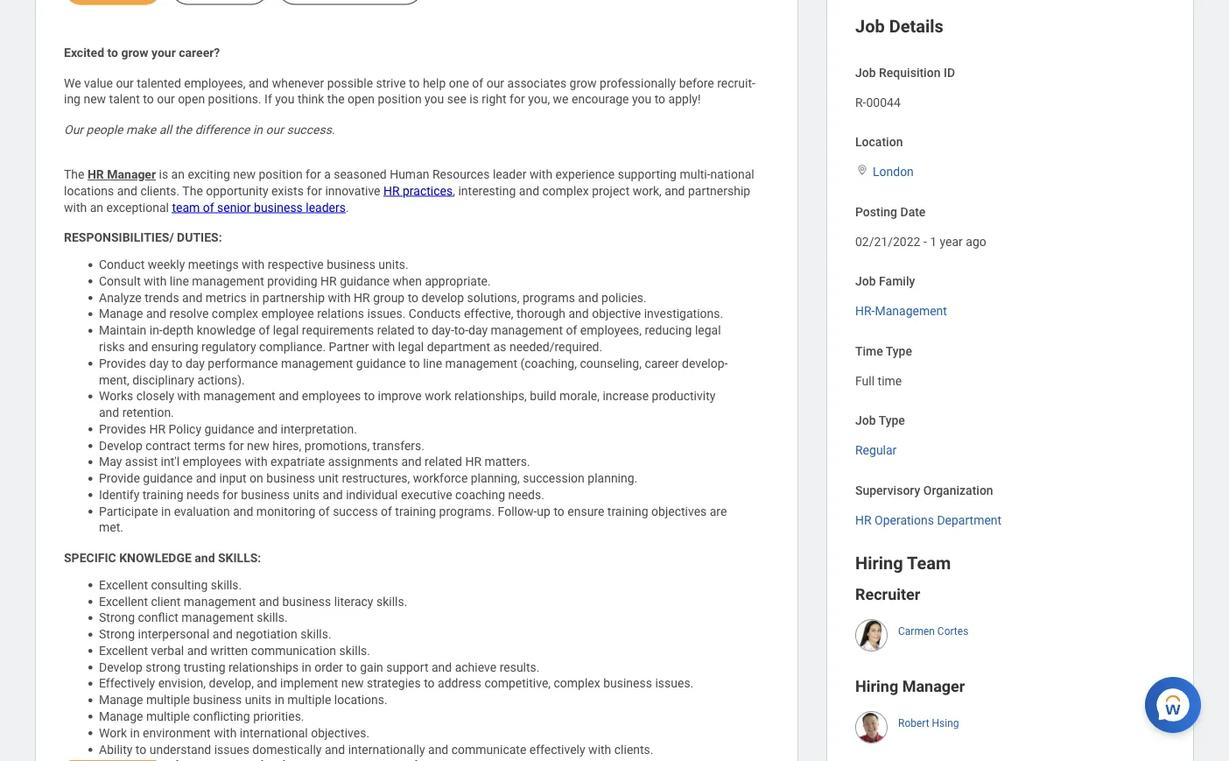 Task type: vqa. For each thing, say whether or not it's contained in the screenshot.
topmost Logan
no



Task type: locate. For each thing, give the bounding box(es) containing it.
in right work
[[130, 726, 140, 740]]

hiring for hiring team
[[856, 553, 904, 573]]

issues. inside excellent consulting skills. excellent client management and business literacy skills. strong conflict management skills. strong interpersonal and negotiation skills. excellent verbal and written communication skills. develop strong trusting relationships in order to gain support and achieve results. effectively envision, develop, and implement new strategies to address competitive, complex business issues. manage multiple business units in multiple locations. manage multiple conflicting priorities. work in environment with international objectives. ability to understand issues domestically and internationally and communicate effectively with clients.
[[656, 676, 694, 691]]

3 you from the left
[[632, 92, 652, 107]]

with up on
[[245, 455, 268, 469]]

consult
[[99, 274, 141, 288]]

1 horizontal spatial the
[[328, 92, 345, 107]]

0 vertical spatial issues.
[[368, 307, 406, 321]]

1 open from the left
[[178, 92, 205, 107]]

hr-management
[[856, 304, 948, 318]]

1 horizontal spatial an
[[171, 167, 185, 182]]

2 horizontal spatial day
[[469, 323, 488, 338]]

excellent up effectively
[[99, 644, 148, 658]]

is up exceptional
[[159, 167, 168, 182]]

1 vertical spatial provides
[[99, 422, 146, 436]]

see
[[447, 92, 467, 107]]

we
[[64, 76, 81, 90]]

the up team
[[182, 184, 203, 198]]

1 horizontal spatial clients.
[[615, 742, 654, 757]]

management down thorough
[[491, 323, 563, 338]]

1 horizontal spatial is
[[470, 92, 479, 107]]

2 develop from the top
[[99, 660, 143, 675]]

0 vertical spatial manager
[[107, 167, 156, 182]]

0 vertical spatial success
[[287, 123, 332, 137]]

0 vertical spatial position
[[378, 92, 422, 107]]

develop up the conducts
[[422, 290, 464, 305]]

multiple down envision,
[[146, 693, 190, 707]]

to left gain
[[346, 660, 357, 675]]

0 horizontal spatial legal
[[273, 323, 299, 338]]

1 horizontal spatial employees
[[302, 389, 361, 403]]

is inside is an exciting new position for a seasoned human resources leader with experience supporting multi-national locations and clients. the opportunity exists for innovative
[[159, 167, 168, 182]]

guidance up group
[[340, 274, 390, 288]]

provides down retention.
[[99, 422, 146, 436]]

0 horizontal spatial you
[[275, 92, 295, 107]]

exceptional
[[106, 200, 169, 215]]

1 vertical spatial develop
[[99, 660, 143, 675]]

1 vertical spatial line
[[423, 356, 442, 371]]

0 horizontal spatial training
[[143, 488, 184, 502]]

0 vertical spatial develop
[[422, 290, 464, 305]]

1 horizontal spatial issues.
[[656, 676, 694, 691]]

complex inside , interesting and complex project work, and partnership with an exceptional
[[543, 184, 589, 198]]

training down executive
[[395, 504, 436, 518]]

1 vertical spatial employees,
[[581, 323, 642, 338]]

type right time
[[886, 344, 913, 358]]

and inside we value our talented employees, and whenever possible strive to help one of our associates grow professionally before recruit ing new talent to our open positions. if you think the open position you see is right for you, we encourage you to apply!
[[249, 76, 269, 90]]

carmen cortes link
[[899, 622, 969, 638]]

related down group
[[377, 323, 415, 338]]

1 horizontal spatial .
[[346, 200, 349, 215]]

manage inside conduct weekly meetings with respective business units. consult with line management providing hr guidance when appropriate. analyze trends and metrics in partnership with hr group to develop solutions, programs and policies. manage and resolve complex employee relations issues. conducts effective, thorough and objective investigations. maintain in-depth knowledge of legal requirements related to day-to-day management of employees, reducing legal risks and ensuring regulatory compliance. partner with legal department as needed/required. provides day to day performance management guidance to line management (coaching, counseling, career develop ment, disciplinary actions). works closely with management and employees to improve work relationships, build morale, increase productivity and retention. provides hr policy guidance and interpretation. develop contract terms for new hires, promotions, transfers. may assist int'l employees with expatriate assignments and related hr matters. provide guidance and input on business unit restructures, workforce planning, succession planning. identify training needs for business units and individual executive coaching needs. participate in evaluation and monitoring of success of training programs. follow-up to ensure training objectives are met.
[[99, 307, 143, 321]]

multi-
[[680, 167, 711, 182]]

1 vertical spatial employees
[[183, 455, 242, 469]]

skills. up gain
[[340, 644, 371, 658]]

you down professionally
[[632, 92, 652, 107]]

2 vertical spatial excellent
[[99, 644, 148, 658]]

unit
[[318, 471, 339, 486]]

training down planning.
[[608, 504, 649, 518]]

1 horizontal spatial employees,
[[581, 323, 642, 338]]

job up hr-
[[856, 274, 877, 289]]

0 horizontal spatial open
[[178, 92, 205, 107]]

day down ensuring
[[186, 356, 205, 371]]

employees, up positions.
[[184, 76, 246, 90]]

0 vertical spatial develop
[[99, 438, 143, 453]]

1 horizontal spatial training
[[395, 504, 436, 518]]

position down the strive
[[378, 92, 422, 107]]

job requisition id element
[[856, 84, 901, 110]]

management down the as at the left top of the page
[[445, 356, 518, 371]]

type
[[886, 344, 913, 358], [879, 414, 906, 428]]

1 vertical spatial issues.
[[656, 676, 694, 691]]

negotiation
[[236, 627, 298, 642]]

responsibilities/
[[64, 231, 174, 245]]

job details group
[[856, 13, 1166, 528]]

position inside is an exciting new position for a seasoned human resources leader with experience supporting multi-national locations and clients. the opportunity exists for innovative
[[259, 167, 303, 182]]

4 job from the top
[[856, 414, 877, 428]]

new down value
[[84, 92, 106, 107]]

hiring for hiring manager
[[856, 678, 899, 696]]

1 horizontal spatial develop
[[682, 356, 728, 371]]

guidance down partner
[[356, 356, 406, 371]]

and down relationships
[[257, 676, 277, 691]]

group
[[373, 290, 405, 305]]

1 vertical spatial an
[[90, 200, 103, 215]]

multiple up the environment
[[146, 709, 190, 724]]

grow up encourage
[[570, 76, 597, 90]]

1 vertical spatial the
[[182, 184, 203, 198]]

develop inside excellent consulting skills. excellent client management and business literacy skills. strong conflict management skills. strong interpersonal and negotiation skills. excellent verbal and written communication skills. develop strong trusting relationships in order to gain support and achieve results. effectively envision, develop, and implement new strategies to address competitive, complex business issues. manage multiple business units in multiple locations. manage multiple conflicting priorities. work in environment with international objectives. ability to understand issues domestically and internationally and communicate effectively with clients.
[[99, 660, 143, 675]]

1 horizontal spatial open
[[348, 92, 375, 107]]

work
[[99, 726, 127, 740]]

1 vertical spatial units
[[245, 693, 272, 707]]

competitive,
[[485, 676, 551, 691]]

an inside , interesting and complex project work, and partnership with an exceptional
[[90, 200, 103, 215]]

strong
[[99, 611, 135, 625], [99, 627, 135, 642]]

hr practices link
[[384, 184, 453, 198]]

is right see
[[470, 92, 479, 107]]

1 horizontal spatial success
[[333, 504, 378, 518]]

our down if
[[266, 123, 284, 137]]

job for job type
[[856, 414, 877, 428]]

job details
[[856, 16, 944, 37]]

our up right
[[487, 76, 505, 90]]

strong up effectively
[[99, 627, 135, 642]]

1 vertical spatial grow
[[570, 76, 597, 90]]

expatriate
[[271, 455, 325, 469]]

int'l
[[161, 455, 180, 469]]

0 horizontal spatial units
[[245, 693, 272, 707]]

2 vertical spatial manage
[[99, 709, 143, 724]]

excellent down the knowledge
[[99, 578, 148, 592]]

to up improve
[[409, 356, 420, 371]]

0 horizontal spatial .
[[332, 123, 335, 137]]

1 horizontal spatial day
[[186, 356, 205, 371]]

0 horizontal spatial position
[[259, 167, 303, 182]]

2 horizontal spatial legal
[[695, 323, 721, 338]]

position inside we value our talented employees, and whenever possible strive to help one of our associates grow professionally before recruit ing new talent to our open positions. if you think the open position you see is right for you, we encourage you to apply!
[[378, 92, 422, 107]]

open
[[178, 92, 205, 107], [348, 92, 375, 107]]

maintain
[[99, 323, 147, 338]]

you down help
[[425, 92, 444, 107]]

ing
[[64, 76, 756, 107]]

1 horizontal spatial grow
[[570, 76, 597, 90]]

recruiter button
[[856, 586, 921, 604]]

an
[[171, 167, 185, 182], [90, 200, 103, 215]]

difference
[[195, 123, 250, 137]]

employees up interpretation. at bottom
[[302, 389, 361, 403]]

robert
[[899, 718, 930, 730]]

is inside we value our talented employees, and whenever possible strive to help one of our associates grow professionally before recruit ing new talent to our open positions. if you think the open position you see is right for you, we encourage you to apply!
[[470, 92, 479, 107]]

,
[[453, 184, 456, 198]]

1 vertical spatial manage
[[99, 693, 143, 707]]

. down innovative
[[346, 200, 349, 215]]

grow inside we value our talented employees, and whenever possible strive to help one of our associates grow professionally before recruit ing new talent to our open positions. if you think the open position you see is right for you, we encourage you to apply!
[[570, 76, 597, 90]]

-
[[924, 234, 927, 249]]

clients.
[[141, 184, 180, 198], [615, 742, 654, 757]]

0 horizontal spatial the
[[175, 123, 192, 137]]

the hr manager
[[64, 167, 156, 182]]

hiring up recruiter button
[[856, 553, 904, 573]]

partnership inside , interesting and complex project work, and partnership with an exceptional
[[689, 184, 751, 198]]

0 horizontal spatial develop
[[422, 290, 464, 305]]

partner
[[329, 340, 369, 354]]

partnership
[[689, 184, 751, 198], [263, 290, 325, 305]]

an down locations
[[90, 200, 103, 215]]

team of senior business leaders .
[[172, 200, 349, 215]]

0 horizontal spatial issues.
[[368, 307, 406, 321]]

trusting
[[184, 660, 226, 675]]

partnership inside conduct weekly meetings with respective business units. consult with line management providing hr guidance when appropriate. analyze trends and metrics in partnership with hr group to develop solutions, programs and policies. manage and resolve complex employee relations issues. conducts effective, thorough and objective investigations. maintain in-depth knowledge of legal requirements related to day-to-day management of employees, reducing legal risks and ensuring regulatory compliance. partner with legal department as needed/required. provides day to day performance management guidance to line management (coaching, counseling, career develop ment, disciplinary actions). works closely with management and employees to improve work relationships, build morale, increase productivity and retention. provides hr policy guidance and interpretation. develop contract terms for new hires, promotions, transfers. may assist int'l employees with expatriate assignments and related hr matters. provide guidance and input on business unit restructures, workforce planning, succession planning. identify training needs for business units and individual executive coaching needs. participate in evaluation and monitoring of success of training programs. follow-up to ensure training objectives are met.
[[263, 290, 325, 305]]

0 vertical spatial type
[[886, 344, 913, 358]]

new up opportunity
[[233, 167, 256, 182]]

id
[[944, 65, 956, 80]]

guidance up terms
[[205, 422, 254, 436]]

legal
[[273, 323, 299, 338], [695, 323, 721, 338], [398, 340, 424, 354]]

type up regular link
[[879, 414, 906, 428]]

02/21/2022
[[856, 234, 921, 249]]

0 vertical spatial manage
[[99, 307, 143, 321]]

0 horizontal spatial partnership
[[263, 290, 325, 305]]

hiring inside group
[[856, 678, 899, 696]]

recruiter group
[[856, 584, 1166, 655]]

0 vertical spatial the
[[328, 92, 345, 107]]

analyze
[[99, 290, 142, 305]]

and up interpretation. at bottom
[[279, 389, 299, 403]]

0 vertical spatial partnership
[[689, 184, 751, 198]]

1 manage from the top
[[99, 307, 143, 321]]

job up regular link
[[856, 414, 877, 428]]

1 horizontal spatial line
[[423, 356, 442, 371]]

is
[[470, 92, 479, 107], [159, 167, 168, 182]]

1 vertical spatial strong
[[99, 627, 135, 642]]

employees, inside we value our talented employees, and whenever possible strive to help one of our associates grow professionally before recruit ing new talent to our open positions. if you think the open position you see is right for you, we encourage you to apply!
[[184, 76, 246, 90]]

with right leader
[[530, 167, 553, 182]]

2 horizontal spatial training
[[608, 504, 649, 518]]

exists
[[272, 184, 304, 198]]

work
[[425, 389, 452, 403]]

of down employee
[[259, 323, 270, 338]]

is an exciting new position for a seasoned human resources leader with experience supporting multi-national locations and clients. the opportunity exists for innovative
[[64, 167, 758, 198]]

0 horizontal spatial the
[[64, 167, 85, 182]]

employee
[[261, 307, 314, 321]]

develop up may
[[99, 438, 143, 453]]

0 horizontal spatial grow
[[121, 45, 149, 60]]

hr-management link
[[856, 300, 948, 318]]

reducing
[[645, 323, 692, 338]]

full time
[[856, 373, 903, 388]]

skills.
[[211, 578, 242, 592], [377, 594, 408, 609], [257, 611, 288, 625], [301, 627, 332, 642], [340, 644, 371, 658]]

0 horizontal spatial is
[[159, 167, 168, 182]]

in-
[[150, 323, 163, 338]]

2 excellent from the top
[[99, 594, 148, 609]]

0 vertical spatial provides
[[99, 356, 146, 371]]

1 vertical spatial related
[[425, 455, 463, 469]]

0 horizontal spatial employees,
[[184, 76, 246, 90]]

day up disciplinary
[[149, 356, 169, 371]]

0 vertical spatial employees,
[[184, 76, 246, 90]]

2 open from the left
[[348, 92, 375, 107]]

needed/required.
[[510, 340, 603, 354]]

and down input
[[233, 504, 254, 518]]

0 horizontal spatial clients.
[[141, 184, 180, 198]]

may
[[99, 455, 122, 469]]

with inside is an exciting new position for a seasoned human resources leader with experience supporting multi-national locations and clients. the opportunity exists for innovative
[[530, 167, 553, 182]]

to left day-
[[418, 323, 429, 338]]

open down possible
[[348, 92, 375, 107]]

to down talented
[[143, 92, 154, 107]]

1 vertical spatial hiring
[[856, 678, 899, 696]]

to left help
[[409, 76, 420, 90]]

of right the one
[[472, 76, 484, 90]]

0 vertical spatial is
[[470, 92, 479, 107]]

hiring manager button
[[856, 678, 966, 696]]

partnership down providing
[[263, 290, 325, 305]]

1 vertical spatial is
[[159, 167, 168, 182]]

3 job from the top
[[856, 274, 877, 289]]

investigations.
[[644, 307, 724, 321]]

0 vertical spatial excellent
[[99, 578, 148, 592]]

2 horizontal spatial you
[[632, 92, 652, 107]]

0 vertical spatial related
[[377, 323, 415, 338]]

2 job from the top
[[856, 65, 877, 80]]

1 vertical spatial complex
[[212, 307, 258, 321]]

employees down terms
[[183, 455, 242, 469]]

0 vertical spatial the
[[64, 167, 85, 182]]

for left a
[[306, 167, 321, 182]]

1 vertical spatial success
[[333, 504, 378, 518]]

positions.
[[208, 92, 262, 107]]

open up our people make all the difference in our success .
[[178, 92, 205, 107]]

1 horizontal spatial related
[[425, 455, 463, 469]]

programs.
[[439, 504, 495, 518]]

job for job details
[[856, 16, 885, 37]]

1 vertical spatial position
[[259, 167, 303, 182]]

success down think
[[287, 123, 332, 137]]

the
[[328, 92, 345, 107], [175, 123, 192, 137]]

actions).
[[197, 373, 245, 387]]

02/21/2022 - 1 year ago
[[856, 234, 987, 249]]

date
[[901, 205, 926, 219]]

job up job requisition id element
[[856, 65, 877, 80]]

you right if
[[275, 92, 295, 107]]

units inside conduct weekly meetings with respective business units. consult with line management providing hr guidance when appropriate. analyze trends and metrics in partnership with hr group to develop solutions, programs and policies. manage and resolve complex employee relations issues. conducts effective, thorough and objective investigations. maintain in-depth knowledge of legal requirements related to day-to-day management of employees, reducing legal risks and ensuring regulatory compliance. partner with legal department as needed/required. provides day to day performance management guidance to line management (coaching, counseling, career develop ment, disciplinary actions). works closely with management and employees to improve work relationships, build morale, increase productivity and retention. provides hr policy guidance and interpretation. develop contract terms for new hires, promotions, transfers. may assist int'l employees with expatriate assignments and related hr matters. provide guidance and input on business unit restructures, workforce planning, succession planning. identify training needs for business units and individual executive coaching needs. participate in evaluation and monitoring of success of training programs. follow-up to ensure training objectives are met.
[[293, 488, 320, 502]]

and inside is an exciting new position for a seasoned human resources leader with experience supporting multi-national locations and clients. the opportunity exists for innovative
[[117, 184, 137, 198]]

and up in-
[[146, 307, 167, 321]]

0 vertical spatial complex
[[543, 184, 589, 198]]

input
[[219, 471, 247, 486]]

and
[[249, 76, 269, 90], [117, 184, 137, 198], [519, 184, 540, 198], [665, 184, 686, 198], [182, 290, 203, 305], [578, 290, 599, 305], [146, 307, 167, 321], [569, 307, 589, 321], [128, 340, 148, 354], [279, 389, 299, 403], [99, 405, 119, 420], [257, 422, 278, 436], [402, 455, 422, 469], [196, 471, 216, 486], [323, 488, 343, 502], [233, 504, 254, 518], [195, 551, 215, 565], [259, 594, 279, 609], [213, 627, 233, 642], [187, 644, 208, 658], [432, 660, 452, 675], [257, 676, 277, 691], [325, 742, 345, 757], [428, 742, 449, 757]]

1 horizontal spatial position
[[378, 92, 422, 107]]

1 horizontal spatial partnership
[[689, 184, 751, 198]]

develop inside conduct weekly meetings with respective business units. consult with line management providing hr guidance when appropriate. analyze trends and metrics in partnership with hr group to develop solutions, programs and policies. manage and resolve complex employee relations issues. conducts effective, thorough and objective investigations. maintain in-depth knowledge of legal requirements related to day-to-day management of employees, reducing legal risks and ensuring regulatory compliance. partner with legal department as needed/required. provides day to day performance management guidance to line management (coaching, counseling, career develop ment, disciplinary actions). works closely with management and employees to improve work relationships, build morale, increase productivity and retention. provides hr policy guidance and interpretation. develop contract terms for new hires, promotions, transfers. may assist int'l employees with expatriate assignments and related hr matters. provide guidance and input on business unit restructures, workforce planning, succession planning. identify training needs for business units and individual executive coaching needs. participate in evaluation and monitoring of success of training programs. follow-up to ensure training objectives are met.
[[99, 438, 143, 453]]

address
[[438, 676, 482, 691]]

and up exceptional
[[117, 184, 137, 198]]

employees, down objective at the top
[[581, 323, 642, 338]]

1 horizontal spatial legal
[[398, 340, 424, 354]]

with up trends
[[144, 274, 167, 288]]

hr operations department
[[856, 513, 1002, 527]]

1 excellent from the top
[[99, 578, 148, 592]]

0 vertical spatial hiring
[[856, 553, 904, 573]]

1 hiring from the top
[[856, 553, 904, 573]]

0 horizontal spatial related
[[377, 323, 415, 338]]

1 horizontal spatial units
[[293, 488, 320, 502]]

complex inside conduct weekly meetings with respective business units. consult with line management providing hr guidance when appropriate. analyze trends and metrics in partnership with hr group to develop solutions, programs and policies. manage and resolve complex employee relations issues. conducts effective, thorough and objective investigations. maintain in-depth knowledge of legal requirements related to day-to-day management of employees, reducing legal risks and ensuring regulatory compliance. partner with legal department as needed/required. provides day to day performance management guidance to line management (coaching, counseling, career develop ment, disciplinary actions). works closely with management and employees to improve work relationships, build morale, increase productivity and retention. provides hr policy guidance and interpretation. develop contract terms for new hires, promotions, transfers. may assist int'l employees with expatriate assignments and related hr matters. provide guidance and input on business unit restructures, workforce planning, succession planning. identify training needs for business units and individual executive coaching needs. participate in evaluation and monitoring of success of training programs. follow-up to ensure training objectives are met.
[[212, 307, 258, 321]]

employees,
[[184, 76, 246, 90], [581, 323, 642, 338]]

provide
[[99, 471, 140, 486]]

1 vertical spatial excellent
[[99, 594, 148, 609]]

2 hiring from the top
[[856, 678, 899, 696]]

2 strong from the top
[[99, 627, 135, 642]]

cortes
[[938, 626, 969, 638]]

0 vertical spatial an
[[171, 167, 185, 182]]

1 job from the top
[[856, 16, 885, 37]]

an left exciting on the top of the page
[[171, 167, 185, 182]]

our
[[116, 76, 134, 90], [487, 76, 505, 90], [157, 92, 175, 107], [266, 123, 284, 137]]

and up objective at the top
[[578, 290, 599, 305]]

complex down the experience
[[543, 184, 589, 198]]

new up "locations."
[[341, 676, 364, 691]]

0 vertical spatial strong
[[99, 611, 135, 625]]

in
[[253, 123, 263, 137], [250, 290, 260, 305], [161, 504, 171, 518], [302, 660, 312, 675], [275, 693, 285, 707], [130, 726, 140, 740]]

0 vertical spatial units
[[293, 488, 320, 502]]

complex inside excellent consulting skills. excellent client management and business literacy skills. strong conflict management skills. strong interpersonal and negotiation skills. excellent verbal and written communication skills. develop strong trusting relationships in order to gain support and achieve results. effectively envision, develop, and implement new strategies to address competitive, complex business issues. manage multiple business units in multiple locations. manage multiple conflicting priorities. work in environment with international objectives. ability to understand issues domestically and internationally and communicate effectively with clients.
[[554, 676, 601, 691]]

1 vertical spatial type
[[879, 414, 906, 428]]

help
[[423, 76, 446, 90]]

morale,
[[560, 389, 600, 403]]

1 horizontal spatial manager
[[903, 678, 966, 696]]

manage down effectively
[[99, 693, 143, 707]]

0 horizontal spatial employees
[[183, 455, 242, 469]]

clients. up exceptional
[[141, 184, 180, 198]]

posting date
[[856, 205, 926, 219]]

manager inside group
[[903, 678, 966, 696]]

1 horizontal spatial you
[[425, 92, 444, 107]]

providing
[[267, 274, 318, 288]]

clients. right effectively
[[615, 742, 654, 757]]

line down weekly
[[170, 274, 189, 288]]

legal down investigations.
[[695, 323, 721, 338]]

1 vertical spatial .
[[346, 200, 349, 215]]

management up written
[[182, 611, 254, 625]]

0 vertical spatial line
[[170, 274, 189, 288]]

with right partner
[[372, 340, 395, 354]]

for
[[510, 92, 525, 107], [306, 167, 321, 182], [307, 184, 322, 198], [229, 438, 244, 453], [223, 488, 238, 502]]

and down objectives.
[[325, 742, 345, 757]]

1 horizontal spatial the
[[182, 184, 203, 198]]

make
[[126, 123, 156, 137]]

1 develop from the top
[[99, 438, 143, 453]]

executive
[[401, 488, 453, 502]]

hiring up "robert"
[[856, 678, 899, 696]]

an inside is an exciting new position for a seasoned human resources leader with experience supporting multi-national locations and clients. the opportunity exists for innovative
[[171, 167, 185, 182]]

new left hires,
[[247, 438, 270, 453]]

up
[[537, 504, 551, 518]]

2 vertical spatial complex
[[554, 676, 601, 691]]

recruit
[[718, 76, 756, 90]]

0 vertical spatial clients.
[[141, 184, 180, 198]]

3 manage from the top
[[99, 709, 143, 724]]

guidance
[[340, 274, 390, 288], [356, 356, 406, 371], [205, 422, 254, 436], [143, 471, 193, 486]]

hiring
[[856, 553, 904, 573], [856, 678, 899, 696]]

full time element
[[856, 370, 903, 388]]

manage up work
[[99, 709, 143, 724]]



Task type: describe. For each thing, give the bounding box(es) containing it.
of down the unit
[[319, 504, 330, 518]]

and left skills:
[[195, 551, 215, 565]]

management up metrics
[[192, 274, 264, 288]]

increase
[[603, 389, 649, 403]]

and down transfers. at the left bottom of page
[[402, 455, 422, 469]]

in up priorities.
[[275, 693, 285, 707]]

and down the unit
[[323, 488, 343, 502]]

transfers.
[[373, 438, 425, 453]]

in right the difference
[[253, 123, 263, 137]]

issues. inside conduct weekly meetings with respective business units. consult with line management providing hr guidance when appropriate. analyze trends and metrics in partnership with hr group to develop solutions, programs and policies. manage and resolve complex employee relations issues. conducts effective, thorough and objective investigations. maintain in-depth knowledge of legal requirements related to day-to-day management of employees, reducing legal risks and ensuring regulatory compliance. partner with legal department as needed/required. provides day to day performance management guidance to line management (coaching, counseling, career develop ment, disciplinary actions). works closely with management and employees to improve work relationships, build morale, increase productivity and retention. provides hr policy guidance and interpretation. develop contract terms for new hires, promotions, transfers. may assist int'l employees with expatriate assignments and related hr matters. provide guidance and input on business unit restructures, workforce planning, succession planning. identify training needs for business units and individual executive coaching needs. participate in evaluation and monitoring of success of training programs. follow-up to ensure training objectives are met.
[[368, 307, 406, 321]]

management down 'compliance.'
[[281, 356, 353, 371]]

for inside we value our talented employees, and whenever possible strive to help one of our associates grow professionally before recruit ing new talent to our open positions. if you think the open position you see is right for you, we encourage you to apply!
[[510, 92, 525, 107]]

0 vertical spatial employees
[[302, 389, 361, 403]]

our
[[64, 123, 83, 137]]

carmen
[[899, 626, 936, 638]]

with inside , interesting and complex project work, and partnership with an exceptional
[[64, 200, 87, 215]]

hr-
[[856, 304, 876, 318]]

to down ensuring
[[172, 356, 183, 371]]

the inside is an exciting new position for a seasoned human resources leader with experience supporting multi-national locations and clients. the opportunity exists for innovative
[[182, 184, 203, 198]]

0 horizontal spatial success
[[287, 123, 332, 137]]

clients. inside is an exciting new position for a seasoned human resources leader with experience supporting multi-national locations and clients. the opportunity exists for innovative
[[141, 184, 180, 198]]

of right team
[[203, 200, 214, 215]]

innovative
[[325, 184, 381, 198]]

of down individual
[[381, 504, 392, 518]]

units inside excellent consulting skills. excellent client management and business literacy skills. strong conflict management skills. strong interpersonal and negotiation skills. excellent verbal and written communication skills. develop strong trusting relationships in order to gain support and achieve results. effectively envision, develop, and implement new strategies to address competitive, complex business issues. manage multiple business units in multiple locations. manage multiple conflicting priorities. work in environment with international objectives. ability to understand issues domestically and internationally and communicate effectively with clients.
[[245, 693, 272, 707]]

to left apply! at top right
[[655, 92, 666, 107]]

year
[[940, 234, 964, 249]]

our up talent
[[116, 76, 134, 90]]

new inside is an exciting new position for a seasoned human resources leader with experience supporting multi-national locations and clients. the opportunity exists for innovative
[[233, 167, 256, 182]]

hr inside job details group
[[856, 513, 872, 527]]

conflict
[[138, 611, 179, 625]]

regular
[[856, 443, 897, 458]]

2 manage from the top
[[99, 693, 143, 707]]

objective
[[592, 307, 641, 321]]

1 vertical spatial the
[[175, 123, 192, 137]]

success inside conduct weekly meetings with respective business units. consult with line management providing hr guidance when appropriate. analyze trends and metrics in partnership with hr group to develop solutions, programs and policies. manage and resolve complex employee relations issues. conducts effective, thorough and objective investigations. maintain in-depth knowledge of legal requirements related to day-to-day management of employees, reducing legal risks and ensuring regulatory compliance. partner with legal department as needed/required. provides day to day performance management guidance to line management (coaching, counseling, career develop ment, disciplinary actions). works closely with management and employees to improve work relationships, build morale, increase productivity and retention. provides hr policy guidance and interpretation. develop contract terms for new hires, promotions, transfers. may assist int'l employees with expatriate assignments and related hr matters. provide guidance and input on business unit restructures, workforce planning, succession planning. identify training needs for business units and individual executive coaching needs. participate in evaluation and monitoring of success of training programs. follow-up to ensure training objectives are met.
[[333, 504, 378, 518]]

to right excited
[[107, 45, 118, 60]]

2 provides from the top
[[99, 422, 146, 436]]

apply!
[[669, 92, 701, 107]]

the inside we value our talented employees, and whenever possible strive to help one of our associates grow professionally before recruit ing new talent to our open positions. if you think the open position you see is right for you, we encourage you to apply!
[[328, 92, 345, 107]]

counseling,
[[580, 356, 642, 371]]

conduct weekly meetings with respective business units. consult with line management providing hr guidance when appropriate. analyze trends and metrics in partnership with hr group to develop solutions, programs and policies. manage and resolve complex employee relations issues. conducts effective, thorough and objective investigations. maintain in-depth knowledge of legal requirements related to day-to-day management of employees, reducing legal risks and ensuring regulatory compliance. partner with legal department as needed/required. provides day to day performance management guidance to line management (coaching, counseling, career develop ment, disciplinary actions). works closely with management and employees to improve work relationships, build morale, increase productivity and retention. provides hr policy guidance and interpretation. develop contract terms for new hires, promotions, transfers. may assist int'l employees with expatriate assignments and related hr matters. provide guidance and input on business unit restructures, workforce planning, succession planning. identify training needs for business units and individual executive coaching needs. participate in evaluation and monitoring of success of training programs. follow-up to ensure training objectives are met.
[[99, 258, 730, 535]]

location image
[[856, 164, 870, 176]]

details
[[890, 16, 944, 37]]

our down talented
[[157, 92, 175, 107]]

objectives
[[652, 504, 707, 518]]

one
[[449, 76, 469, 90]]

london
[[873, 164, 914, 179]]

hiring manager group
[[856, 676, 1166, 747]]

skills. up negotiation
[[257, 611, 288, 625]]

as
[[494, 340, 507, 354]]

achieve
[[455, 660, 497, 675]]

contract
[[146, 438, 191, 453]]

and left communicate
[[428, 742, 449, 757]]

effective,
[[464, 307, 514, 321]]

for up leaders
[[307, 184, 322, 198]]

type for time type
[[886, 344, 913, 358]]

opportunity
[[206, 184, 269, 198]]

works
[[99, 389, 133, 403]]

0 vertical spatial grow
[[121, 45, 149, 60]]

with right effectively
[[589, 742, 612, 757]]

with down disciplinary
[[177, 389, 200, 403]]

robert hsing
[[899, 718, 960, 730]]

supervisory organization
[[856, 483, 994, 498]]

in up implement
[[302, 660, 312, 675]]

ago
[[967, 234, 987, 249]]

1 provides from the top
[[99, 356, 146, 371]]

2 you from the left
[[425, 92, 444, 107]]

we value our talented employees, and whenever possible strive to help one of our associates grow professionally before recruit ing new talent to our open positions. if you think the open position you see is right for you, we encourage you to apply!
[[64, 76, 756, 107]]

1 vertical spatial develop
[[682, 356, 728, 371]]

new inside we value our talented employees, and whenever possible strive to help one of our associates grow professionally before recruit ing new talent to our open positions. if you think the open position you see is right for you, we encourage you to apply!
[[84, 92, 106, 107]]

before
[[679, 76, 715, 90]]

management down actions).
[[203, 389, 276, 403]]

hr practices
[[384, 184, 453, 198]]

with up the relations
[[328, 290, 351, 305]]

to down support
[[424, 676, 435, 691]]

department
[[938, 513, 1002, 527]]

new inside conduct weekly meetings with respective business units. consult with line management providing hr guidance when appropriate. analyze trends and metrics in partnership with hr group to develop solutions, programs and policies. manage and resolve complex employee relations issues. conducts effective, thorough and objective investigations. maintain in-depth knowledge of legal requirements related to day-to-day management of employees, reducing legal risks and ensuring regulatory compliance. partner with legal department as needed/required. provides day to day performance management guidance to line management (coaching, counseling, career develop ment, disciplinary actions). works closely with management and employees to improve work relationships, build morale, increase productivity and retention. provides hr policy guidance and interpretation. develop contract terms for new hires, promotions, transfers. may assist int'l employees with expatriate assignments and related hr matters. provide guidance and input on business unit restructures, workforce planning, succession planning. identify training needs for business units and individual executive coaching needs. participate in evaluation and monitoring of success of training programs. follow-up to ensure training objectives are met.
[[247, 438, 270, 453]]

environment
[[143, 726, 211, 740]]

and up hires,
[[257, 422, 278, 436]]

a
[[324, 167, 331, 182]]

r-00044
[[856, 95, 901, 109]]

skills. down skills:
[[211, 578, 242, 592]]

to left improve
[[364, 389, 375, 403]]

our people make all the difference in our success .
[[64, 123, 335, 137]]

3 excellent from the top
[[99, 644, 148, 658]]

meetings
[[188, 258, 239, 272]]

to right up
[[554, 504, 565, 518]]

individual
[[346, 488, 398, 502]]

interesting
[[459, 184, 516, 198]]

to right ability
[[136, 742, 147, 757]]

and down the multi-
[[665, 184, 686, 198]]

priorities.
[[253, 709, 304, 724]]

met.
[[99, 520, 123, 535]]

1
[[931, 234, 937, 249]]

and up resolve
[[182, 290, 203, 305]]

new inside excellent consulting skills. excellent client management and business literacy skills. strong conflict management skills. strong interpersonal and negotiation skills. excellent verbal and written communication skills. develop strong trusting relationships in order to gain support and achieve results. effectively envision, develop, and implement new strategies to address competitive, complex business issues. manage multiple business units in multiple locations. manage multiple conflicting priorities. work in environment with international objectives. ability to understand issues domestically and internationally and communicate effectively with clients.
[[341, 676, 364, 691]]

disciplinary
[[132, 373, 194, 387]]

(coaching,
[[521, 356, 577, 371]]

matters.
[[485, 455, 531, 469]]

value
[[84, 76, 113, 90]]

and up written
[[213, 627, 233, 642]]

trends
[[145, 290, 179, 305]]

in right metrics
[[250, 290, 260, 305]]

job for job family
[[856, 274, 877, 289]]

locations
[[64, 184, 114, 198]]

0 horizontal spatial day
[[149, 356, 169, 371]]

ment,
[[99, 356, 728, 387]]

job for job requisition id
[[856, 65, 877, 80]]

guidance down int'l
[[143, 471, 193, 486]]

retention.
[[122, 405, 174, 420]]

management down consulting
[[184, 594, 256, 609]]

and down "works"
[[99, 405, 119, 420]]

of inside we value our talented employees, and whenever possible strive to help one of our associates grow professionally before recruit ing new talent to our open positions. if you think the open position you see is right for you, we encourage you to apply!
[[472, 76, 484, 90]]

with right meetings
[[242, 258, 265, 272]]

succession
[[523, 471, 585, 486]]

and up negotiation
[[259, 594, 279, 609]]

and up trusting
[[187, 644, 208, 658]]

order
[[315, 660, 343, 675]]

think
[[298, 92, 324, 107]]

strong
[[146, 660, 181, 675]]

and up address
[[432, 660, 452, 675]]

of up needed/required.
[[566, 323, 578, 338]]

planning.
[[588, 471, 638, 486]]

and down maintain
[[128, 340, 148, 354]]

support
[[387, 660, 429, 675]]

to down when
[[408, 290, 419, 305]]

communicate
[[452, 742, 527, 757]]

with down the 'conflicting'
[[214, 726, 237, 740]]

type for job type
[[879, 414, 906, 428]]

work,
[[633, 184, 662, 198]]

are
[[710, 504, 727, 518]]

time type
[[856, 344, 913, 358]]

1 you from the left
[[275, 92, 295, 107]]

and down programs
[[569, 307, 589, 321]]

and down leader
[[519, 184, 540, 198]]

workforce
[[413, 471, 468, 486]]

understand
[[150, 742, 211, 757]]

specific knowledge and skills:
[[64, 551, 261, 565]]

metrics
[[206, 290, 247, 305]]

programs
[[523, 290, 575, 305]]

specific
[[64, 551, 116, 565]]

job requisition id
[[856, 65, 956, 80]]

responsibilities/ duties:
[[64, 231, 222, 245]]

international
[[240, 726, 308, 740]]

assignments
[[328, 455, 399, 469]]

relations
[[317, 307, 364, 321]]

practices
[[403, 184, 453, 198]]

00044
[[867, 95, 901, 109]]

in left the evaluation
[[161, 504, 171, 518]]

planning,
[[471, 471, 520, 486]]

requirements
[[302, 323, 374, 338]]

objectives.
[[311, 726, 370, 740]]

resolve
[[170, 307, 209, 321]]

0 horizontal spatial manager
[[107, 167, 156, 182]]

0 vertical spatial .
[[332, 123, 335, 137]]

restructures,
[[342, 471, 410, 486]]

posting date element
[[856, 224, 987, 250]]

interpersonal
[[138, 627, 210, 642]]

skills. right literacy at the bottom left of the page
[[377, 594, 408, 609]]

clients. inside excellent consulting skills. excellent client management and business literacy skills. strong conflict management skills. strong interpersonal and negotiation skills. excellent verbal and written communication skills. develop strong trusting relationships in order to gain support and achieve results. effectively envision, develop, and implement new strategies to address competitive, complex business issues. manage multiple business units in multiple locations. manage multiple conflicting priorities. work in environment with international objectives. ability to understand issues domestically and internationally and communicate effectively with clients.
[[615, 742, 654, 757]]

employees, inside conduct weekly meetings with respective business units. consult with line management providing hr guidance when appropriate. analyze trends and metrics in partnership with hr group to develop solutions, programs and policies. manage and resolve complex employee relations issues. conducts effective, thorough and objective investigations. maintain in-depth knowledge of legal requirements related to day-to-day management of employees, reducing legal risks and ensuring regulatory compliance. partner with legal department as needed/required. provides day to day performance management guidance to line management (coaching, counseling, career develop ment, disciplinary actions). works closely with management and employees to improve work relationships, build morale, increase productivity and retention. provides hr policy guidance and interpretation. develop contract terms for new hires, promotions, transfers. may assist int'l employees with expatriate assignments and related hr matters. provide guidance and input on business unit restructures, workforce planning, succession planning. identify training needs for business units and individual executive coaching needs. participate in evaluation and monitoring of success of training programs. follow-up to ensure training objectives are met.
[[581, 323, 642, 338]]

for right terms
[[229, 438, 244, 453]]

knowledge
[[119, 551, 192, 565]]

ensure
[[568, 504, 605, 518]]

career
[[645, 356, 679, 371]]

0 horizontal spatial line
[[170, 274, 189, 288]]

relationships,
[[455, 389, 527, 403]]

for down input
[[223, 488, 238, 502]]

verbal
[[151, 644, 184, 658]]

conduct
[[99, 258, 145, 272]]

effectively
[[99, 676, 155, 691]]

whenever
[[272, 76, 324, 90]]

job type
[[856, 414, 906, 428]]

and up needs
[[196, 471, 216, 486]]

1 strong from the top
[[99, 611, 135, 625]]

skills. up communication
[[301, 627, 332, 642]]

day-
[[432, 323, 455, 338]]

time
[[856, 344, 884, 358]]

excited
[[64, 45, 104, 60]]

multiple down implement
[[288, 693, 331, 707]]



